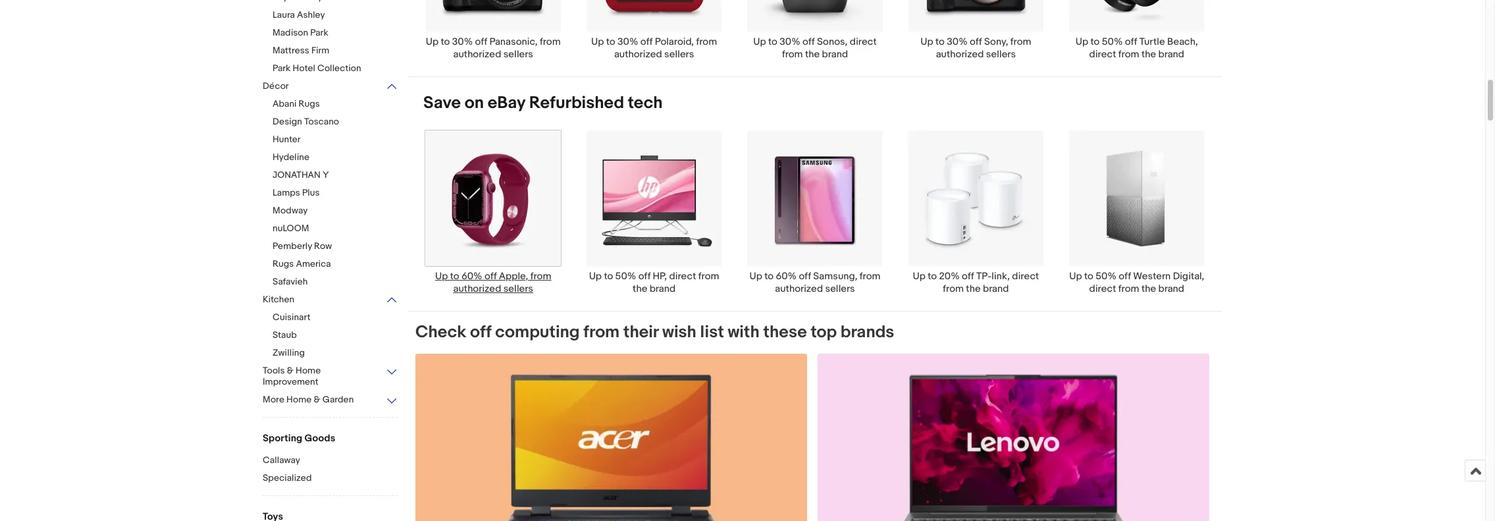 Task type: vqa. For each thing, say whether or not it's contained in the screenshot.
UP
yes



Task type: describe. For each thing, give the bounding box(es) containing it.
up to 30% off sonos, direct from the brand
[[754, 36, 877, 61]]

up to 20% off tp-link, direct from the brand link
[[896, 130, 1057, 295]]

computing
[[495, 322, 580, 342]]

0 vertical spatial home
[[296, 365, 321, 376]]

brand for up to 20% off tp-link, direct from the brand
[[983, 282, 1009, 295]]

30% for panasonic,
[[452, 36, 473, 48]]

kitchen
[[263, 294, 295, 305]]

direct for up to 50% off turtle beach, direct from the brand
[[1090, 48, 1117, 61]]

to for up to 30% off sonos, direct from the brand
[[769, 36, 778, 48]]

up to 50% off western digital, direct from the brand
[[1070, 270, 1205, 295]]

park hotel collection link
[[273, 63, 408, 75]]

up for up to 30% off sonos, direct from the brand
[[754, 36, 766, 48]]

up to 30% off sony, from authorized sellers link
[[896, 0, 1057, 61]]

direct inside up to 30% off sonos, direct from the brand
[[850, 36, 877, 48]]

up to 30% off sonos, direct from the brand link
[[735, 0, 896, 61]]

60% for samsung,
[[776, 270, 797, 282]]

the inside up to 50% off hp, direct from the brand
[[633, 282, 648, 295]]

up to 50% off hp, direct from the brand link
[[574, 130, 735, 295]]

pemberly
[[273, 240, 312, 252]]

madison
[[273, 27, 308, 38]]

up for up to 50% off western digital, direct from the brand
[[1070, 270, 1083, 282]]

abani
[[273, 98, 297, 109]]

refurbished
[[529, 93, 625, 114]]

to for up to 60% off apple, from authorized sellers
[[450, 270, 460, 282]]

up for up to 30% off panasonic, from authorized sellers
[[426, 36, 439, 48]]

digital,
[[1174, 270, 1205, 282]]

ashley
[[297, 9, 325, 20]]

jonathan
[[273, 169, 321, 180]]

zwilling link
[[273, 347, 408, 360]]

row
[[314, 240, 332, 252]]

up for up to 30% off sony, from authorized sellers
[[921, 36, 934, 48]]

callaway
[[263, 455, 300, 466]]

specialized
[[263, 472, 312, 483]]

up for up to 20% off tp-link, direct from the brand
[[913, 270, 926, 282]]

callaway specialized
[[263, 455, 312, 483]]

from inside up to 30% off panasonic, from authorized sellers
[[540, 36, 561, 48]]

up to 50% off turtle beach, direct from the brand
[[1076, 36, 1199, 61]]

50% for hp,
[[616, 270, 636, 282]]

off for hp,
[[639, 270, 651, 282]]

50% for turtle
[[1102, 36, 1123, 48]]

20%
[[940, 270, 960, 282]]

the inside up to 30% off sonos, direct from the brand
[[806, 48, 820, 61]]

brand for up to 50% off western digital, direct from the brand
[[1159, 282, 1185, 295]]

off for panasonic,
[[475, 36, 487, 48]]

1 vertical spatial &
[[314, 394, 321, 405]]

improvement
[[263, 376, 319, 387]]

beach,
[[1168, 36, 1199, 48]]

the for up to 20% off tp-link, direct from the brand
[[967, 282, 981, 295]]

mattress firm link
[[273, 45, 408, 57]]

staub
[[273, 329, 297, 341]]

sellers for sony,
[[987, 48, 1016, 61]]

décor button
[[263, 80, 398, 93]]

the for up to 50% off western digital, direct from the brand
[[1142, 282, 1157, 295]]

off for samsung,
[[799, 270, 811, 282]]

up to 60% off samsung, from authorized sellers
[[750, 270, 881, 295]]

up to 30% off panasonic, from authorized sellers link
[[413, 0, 574, 61]]

these
[[764, 322, 807, 342]]

to for up to 20% off tp-link, direct from the brand
[[928, 270, 937, 282]]

authorized for apple,
[[454, 282, 502, 295]]

tools & home improvement button
[[263, 365, 398, 389]]

30% for sony,
[[947, 36, 968, 48]]

pemberly row link
[[273, 240, 408, 253]]

safavieh
[[273, 276, 308, 287]]

to for up to 60% off samsung, from authorized sellers
[[765, 270, 774, 282]]

30% for sonos,
[[780, 36, 801, 48]]

up to 30% off sony, from authorized sellers
[[921, 36, 1032, 61]]

1 vertical spatial home
[[287, 394, 312, 405]]

30% for polaroid,
[[618, 36, 639, 48]]

brands
[[841, 322, 895, 342]]

laura ashley madison park mattress firm park hotel collection
[[273, 9, 361, 74]]

specialized link
[[263, 472, 398, 485]]

up for up to 30% off polaroid, from authorized sellers
[[592, 36, 604, 48]]

save on ebay refurbished tech
[[424, 93, 663, 114]]

up to 30% off polaroid, from authorized sellers link
[[574, 0, 735, 61]]

link,
[[992, 270, 1010, 282]]

cuisinart link
[[273, 312, 408, 324]]

nuloom link
[[273, 223, 408, 235]]

0 horizontal spatial rugs
[[273, 258, 294, 269]]

laura
[[273, 9, 295, 20]]

sellers for apple,
[[504, 282, 533, 295]]

collection
[[317, 63, 361, 74]]

callaway link
[[263, 455, 398, 467]]

to for up to 50% off hp, direct from the brand
[[604, 270, 613, 282]]

hydeline link
[[273, 152, 408, 164]]

nuloom
[[273, 223, 309, 234]]

on
[[465, 93, 484, 114]]

1 vertical spatial park
[[273, 63, 291, 74]]

modway
[[273, 205, 308, 216]]

samsung,
[[814, 270, 858, 282]]

tech
[[628, 93, 663, 114]]

turtle
[[1140, 36, 1166, 48]]

wish
[[663, 322, 697, 342]]

up to 20% off tp-link, direct from the brand
[[913, 270, 1040, 295]]

design
[[273, 116, 302, 127]]

off for polaroid,
[[641, 36, 653, 48]]

up to 50% off turtle beach, direct from the brand link
[[1057, 0, 1218, 61]]

up to 60% off apple, from authorized sellers link
[[413, 130, 574, 295]]

more
[[263, 394, 285, 405]]



Task type: locate. For each thing, give the bounding box(es) containing it.
authorized up on
[[454, 48, 502, 61]]

america
[[296, 258, 331, 269]]

0 vertical spatial list
[[408, 0, 1223, 77]]

to for up to 50% off western digital, direct from the brand
[[1085, 270, 1094, 282]]

direct inside up to 20% off tp-link, direct from the brand
[[1013, 270, 1040, 282]]

sonos,
[[817, 36, 848, 48]]

up for up to 60% off samsung, from authorized sellers
[[750, 270, 763, 282]]

hunter
[[273, 134, 301, 145]]

check off computing from their wish list with these top brands
[[416, 322, 895, 342]]

from inside up to 60% off apple, from authorized sellers
[[531, 270, 552, 282]]

park up firm
[[310, 27, 329, 38]]

to inside up to 20% off tp-link, direct from the brand
[[928, 270, 937, 282]]

from inside up to 50% off western digital, direct from the brand
[[1119, 282, 1140, 295]]

lamps plus link
[[273, 187, 408, 200]]

safavieh link
[[273, 276, 408, 289]]

sellers inside up to 30% off panasonic, from authorized sellers
[[504, 48, 533, 61]]

off inside up to 30% off sonos, direct from the brand
[[803, 36, 815, 48]]

to inside up to 60% off samsung, from authorized sellers
[[765, 270, 774, 282]]

50% inside up to 50% off turtle beach, direct from the brand
[[1102, 36, 1123, 48]]

tools
[[263, 365, 285, 376]]

30% left panasonic,
[[452, 36, 473, 48]]

off left apple, on the left bottom
[[485, 270, 497, 282]]

authorized inside up to 30% off polaroid, from authorized sellers
[[614, 48, 662, 61]]

décor
[[263, 80, 289, 92]]

0 horizontal spatial park
[[273, 63, 291, 74]]

1 30% from the left
[[452, 36, 473, 48]]

to for up to 30% off polaroid, from authorized sellers
[[606, 36, 616, 48]]

1 vertical spatial rugs
[[273, 258, 294, 269]]

authorized up check
[[454, 282, 502, 295]]

up for up to 50% off turtle beach, direct from the brand
[[1076, 36, 1089, 48]]

off for tp-
[[962, 270, 975, 282]]

plus
[[302, 187, 320, 198]]

off left samsung,
[[799, 270, 811, 282]]

panasonic,
[[490, 36, 538, 48]]

direct inside up to 50% off turtle beach, direct from the brand
[[1090, 48, 1117, 61]]

from inside up to 50% off hp, direct from the brand
[[699, 270, 720, 282]]

jonathan y link
[[273, 169, 408, 182]]

off inside up to 30% off sony, from authorized sellers
[[970, 36, 983, 48]]

direct inside up to 50% off western digital, direct from the brand
[[1090, 282, 1117, 295]]

to inside up to 30% off sonos, direct from the brand
[[769, 36, 778, 48]]

from left digital,
[[1119, 282, 1140, 295]]

list
[[408, 0, 1223, 77], [408, 130, 1223, 311]]

sporting
[[263, 432, 303, 445]]

y
[[323, 169, 329, 180]]

from left tp- in the right bottom of the page
[[943, 282, 964, 295]]

check
[[416, 322, 467, 342]]

brand inside up to 20% off tp-link, direct from the brand
[[983, 282, 1009, 295]]

2 30% from the left
[[618, 36, 639, 48]]

authorized left sony,
[[936, 48, 984, 61]]

authorized up 'tech'
[[614, 48, 662, 61]]

cuisinart
[[273, 312, 311, 323]]

rugs america link
[[273, 258, 408, 271]]

off left sonos,
[[803, 36, 815, 48]]

sellers for polaroid,
[[665, 48, 694, 61]]

up for up to 60% off apple, from authorized sellers
[[435, 270, 448, 282]]

from right samsung,
[[860, 270, 881, 282]]

off inside up to 60% off samsung, from authorized sellers
[[799, 270, 811, 282]]

madison park link
[[273, 27, 408, 40]]

direct right hp,
[[670, 270, 697, 282]]

off left turtle
[[1126, 36, 1138, 48]]

off left sony,
[[970, 36, 983, 48]]

ebay
[[488, 93, 526, 114]]

more home & garden button
[[263, 394, 398, 406]]

western
[[1134, 270, 1171, 282]]

30% inside up to 30% off sony, from authorized sellers
[[947, 36, 968, 48]]

0 horizontal spatial 60%
[[462, 270, 483, 282]]

50% for western
[[1096, 270, 1117, 282]]

off inside up to 50% off hp, direct from the brand
[[639, 270, 651, 282]]

authorized
[[454, 48, 502, 61], [614, 48, 662, 61], [936, 48, 984, 61], [454, 282, 502, 295], [775, 282, 823, 295]]

to inside up to 50% off turtle beach, direct from the brand
[[1091, 36, 1100, 48]]

up inside up to 30% off sony, from authorized sellers
[[921, 36, 934, 48]]

from left turtle
[[1119, 48, 1140, 61]]

to inside up to 30% off sony, from authorized sellers
[[936, 36, 945, 48]]

up to 30% off panasonic, from authorized sellers
[[426, 36, 561, 61]]

up inside up to 30% off sonos, direct from the brand
[[754, 36, 766, 48]]

goods
[[305, 432, 336, 445]]

30% left sonos,
[[780, 36, 801, 48]]

to inside up to 60% off apple, from authorized sellers
[[450, 270, 460, 282]]

from inside up to 30% off sonos, direct from the brand
[[782, 48, 803, 61]]

brand inside up to 50% off turtle beach, direct from the brand
[[1159, 48, 1185, 61]]

to left sony,
[[936, 36, 945, 48]]

from right apple, on the left bottom
[[531, 270, 552, 282]]

from right the polaroid,
[[697, 36, 717, 48]]

mattress
[[273, 45, 310, 56]]

sellers for panasonic,
[[504, 48, 533, 61]]

off inside up to 20% off tp-link, direct from the brand
[[962, 270, 975, 282]]

direct left turtle
[[1090, 48, 1117, 61]]

from left sonos,
[[782, 48, 803, 61]]

30% left the polaroid,
[[618, 36, 639, 48]]

authorized inside up to 60% off apple, from authorized sellers
[[454, 282, 502, 295]]

apple,
[[499, 270, 528, 282]]

up inside up to 60% off samsung, from authorized sellers
[[750, 270, 763, 282]]

60% inside up to 60% off samsung, from authorized sellers
[[776, 270, 797, 282]]

sellers inside up to 60% off apple, from authorized sellers
[[504, 282, 533, 295]]

up inside up to 30% off polaroid, from authorized sellers
[[592, 36, 604, 48]]

off for apple,
[[485, 270, 497, 282]]

to
[[441, 36, 450, 48], [606, 36, 616, 48], [769, 36, 778, 48], [936, 36, 945, 48], [1091, 36, 1100, 48], [450, 270, 460, 282], [604, 270, 613, 282], [765, 270, 774, 282], [928, 270, 937, 282], [1085, 270, 1094, 282]]

from inside up to 60% off samsung, from authorized sellers
[[860, 270, 881, 282]]

sony,
[[985, 36, 1009, 48]]

tp-
[[977, 270, 992, 282]]

to left sonos,
[[769, 36, 778, 48]]

50% inside up to 50% off hp, direct from the brand
[[616, 270, 636, 282]]

lamps
[[273, 187, 300, 198]]

0 horizontal spatial &
[[287, 365, 294, 376]]

authorized inside up to 30% off sony, from authorized sellers
[[936, 48, 984, 61]]

30% inside up to 30% off panasonic, from authorized sellers
[[452, 36, 473, 48]]

laura ashley link
[[273, 9, 408, 22]]

hotel
[[293, 63, 315, 74]]

sellers inside up to 30% off polaroid, from authorized sellers
[[665, 48, 694, 61]]

up to 30% off polaroid, from authorized sellers
[[592, 36, 717, 61]]

toscano
[[304, 116, 339, 127]]

the
[[806, 48, 820, 61], [1142, 48, 1157, 61], [633, 282, 648, 295], [967, 282, 981, 295], [1142, 282, 1157, 295]]

direct
[[850, 36, 877, 48], [1090, 48, 1117, 61], [670, 270, 697, 282], [1013, 270, 1040, 282], [1090, 282, 1117, 295]]

None text field
[[416, 354, 807, 521], [818, 354, 1210, 521], [416, 354, 807, 521], [818, 354, 1210, 521]]

to left western
[[1085, 270, 1094, 282]]

list containing up to 30% off panasonic, from authorized sellers
[[408, 0, 1223, 77]]

the inside up to 50% off western digital, direct from the brand
[[1142, 282, 1157, 295]]

to inside up to 50% off western digital, direct from the brand
[[1085, 270, 1094, 282]]

off for turtle
[[1126, 36, 1138, 48]]

sellers
[[504, 48, 533, 61], [665, 48, 694, 61], [987, 48, 1016, 61], [504, 282, 533, 295], [826, 282, 855, 295]]

1 horizontal spatial 60%
[[776, 270, 797, 282]]

save
[[424, 93, 461, 114]]

off inside up to 50% off turtle beach, direct from the brand
[[1126, 36, 1138, 48]]

brand inside up to 50% off hp, direct from the brand
[[650, 282, 676, 295]]

modway link
[[273, 205, 408, 217]]

park
[[310, 27, 329, 38], [273, 63, 291, 74]]

to inside up to 30% off panasonic, from authorized sellers
[[441, 36, 450, 48]]

direct right link,
[[1013, 270, 1040, 282]]

50% left turtle
[[1102, 36, 1123, 48]]

60%
[[462, 270, 483, 282], [776, 270, 797, 282]]

1 horizontal spatial park
[[310, 27, 329, 38]]

up to 60% off samsung, from authorized sellers link
[[735, 130, 896, 295]]

zwilling
[[273, 347, 305, 358]]

0 vertical spatial park
[[310, 27, 329, 38]]

from left 'their'
[[584, 322, 620, 342]]

60% for apple,
[[462, 270, 483, 282]]

up inside up to 30% off panasonic, from authorized sellers
[[426, 36, 439, 48]]

1 60% from the left
[[462, 270, 483, 282]]

brand inside up to 30% off sonos, direct from the brand
[[822, 48, 848, 61]]

up to 50% off western digital, direct from the brand link
[[1057, 130, 1218, 295]]

30% inside up to 30% off polaroid, from authorized sellers
[[618, 36, 639, 48]]

30% left sony,
[[947, 36, 968, 48]]

from right hp,
[[699, 270, 720, 282]]

off left panasonic,
[[475, 36, 487, 48]]

hunter link
[[273, 134, 408, 146]]

off left tp- in the right bottom of the page
[[962, 270, 975, 282]]

up
[[426, 36, 439, 48], [592, 36, 604, 48], [754, 36, 766, 48], [921, 36, 934, 48], [1076, 36, 1089, 48], [435, 270, 448, 282], [589, 270, 602, 282], [750, 270, 763, 282], [913, 270, 926, 282], [1070, 270, 1083, 282]]

2 list from the top
[[408, 130, 1223, 311]]

0 vertical spatial &
[[287, 365, 294, 376]]

from right sony,
[[1011, 36, 1032, 48]]

off inside up to 50% off western digital, direct from the brand
[[1119, 270, 1132, 282]]

off for western
[[1119, 270, 1132, 282]]

home down zwilling
[[296, 365, 321, 376]]

direct left western
[[1090, 282, 1117, 295]]

design toscano link
[[273, 116, 408, 128]]

50% left hp,
[[616, 270, 636, 282]]

&
[[287, 365, 294, 376], [314, 394, 321, 405]]

up inside up to 50% off hp, direct from the brand
[[589, 270, 602, 282]]

from right panasonic,
[[540, 36, 561, 48]]

up inside up to 50% off western digital, direct from the brand
[[1070, 270, 1083, 282]]

the inside up to 20% off tp-link, direct from the brand
[[967, 282, 981, 295]]

off for sony,
[[970, 36, 983, 48]]

brand for up to 50% off turtle beach, direct from the brand
[[1159, 48, 1185, 61]]

authorized for samsung,
[[775, 282, 823, 295]]

rugs up toscano
[[299, 98, 320, 109]]

polaroid,
[[655, 36, 694, 48]]

50% left western
[[1096, 270, 1117, 282]]

up for up to 50% off hp, direct from the brand
[[589, 270, 602, 282]]

to up check
[[450, 270, 460, 282]]

with
[[728, 322, 760, 342]]

to left turtle
[[1091, 36, 1100, 48]]

sellers inside up to 30% off sony, from authorized sellers
[[987, 48, 1016, 61]]

brand inside up to 50% off western digital, direct from the brand
[[1159, 282, 1185, 295]]

up inside up to 50% off turtle beach, direct from the brand
[[1076, 36, 1089, 48]]

off right check
[[470, 322, 492, 342]]

to for up to 30% off panasonic, from authorized sellers
[[441, 36, 450, 48]]

1 list from the top
[[408, 0, 1223, 77]]

direct for up to 20% off tp-link, direct from the brand
[[1013, 270, 1040, 282]]

off inside up to 60% off apple, from authorized sellers
[[485, 270, 497, 282]]

garden
[[323, 394, 354, 405]]

authorized inside up to 30% off panasonic, from authorized sellers
[[454, 48, 502, 61]]

sellers for samsung,
[[826, 282, 855, 295]]

sellers inside up to 60% off samsung, from authorized sellers
[[826, 282, 855, 295]]

home down 'improvement'
[[287, 394, 312, 405]]

off inside up to 30% off polaroid, from authorized sellers
[[641, 36, 653, 48]]

1 horizontal spatial rugs
[[299, 98, 320, 109]]

1 vertical spatial list
[[408, 130, 1223, 311]]

to inside up to 50% off hp, direct from the brand
[[604, 270, 613, 282]]

to left the polaroid,
[[606, 36, 616, 48]]

off left hp,
[[639, 270, 651, 282]]

30% inside up to 30% off sonos, direct from the brand
[[780, 36, 801, 48]]

list containing up to 60% off apple, from authorized sellers
[[408, 130, 1223, 311]]

off left the polaroid,
[[641, 36, 653, 48]]

to inside up to 30% off polaroid, from authorized sellers
[[606, 36, 616, 48]]

to up save
[[441, 36, 450, 48]]

60% inside up to 60% off apple, from authorized sellers
[[462, 270, 483, 282]]

up inside up to 20% off tp-link, direct from the brand
[[913, 270, 926, 282]]

authorized for polaroid,
[[614, 48, 662, 61]]

3 30% from the left
[[780, 36, 801, 48]]

décor abani rugs design toscano hunter hydeline jonathan y lamps plus modway nuloom pemberly row rugs america safavieh kitchen cuisinart staub zwilling tools & home improvement more home & garden
[[263, 80, 354, 405]]

direct inside up to 50% off hp, direct from the brand
[[670, 270, 697, 282]]

to for up to 30% off sony, from authorized sellers
[[936, 36, 945, 48]]

firm
[[312, 45, 330, 56]]

the for up to 50% off turtle beach, direct from the brand
[[1142, 48, 1157, 61]]

authorized up these
[[775, 282, 823, 295]]

the inside up to 50% off turtle beach, direct from the brand
[[1142, 48, 1157, 61]]

0 vertical spatial rugs
[[299, 98, 320, 109]]

from inside up to 20% off tp-link, direct from the brand
[[943, 282, 964, 295]]

to up these
[[765, 270, 774, 282]]

hp,
[[653, 270, 667, 282]]

60% left samsung,
[[776, 270, 797, 282]]

rugs up safavieh
[[273, 258, 294, 269]]

authorized for panasonic,
[[454, 48, 502, 61]]

park up 'décor'
[[273, 63, 291, 74]]

staub link
[[273, 329, 408, 342]]

rugs
[[299, 98, 320, 109], [273, 258, 294, 269]]

from inside up to 30% off sony, from authorized sellers
[[1011, 36, 1032, 48]]

up inside up to 60% off apple, from authorized sellers
[[435, 270, 448, 282]]

home
[[296, 365, 321, 376], [287, 394, 312, 405]]

top
[[811, 322, 837, 342]]

from inside up to 30% off polaroid, from authorized sellers
[[697, 36, 717, 48]]

2 60% from the left
[[776, 270, 797, 282]]

off inside up to 30% off panasonic, from authorized sellers
[[475, 36, 487, 48]]

kitchen button
[[263, 294, 398, 306]]

50%
[[1102, 36, 1123, 48], [616, 270, 636, 282], [1096, 270, 1117, 282]]

authorized for sony,
[[936, 48, 984, 61]]

30%
[[452, 36, 473, 48], [618, 36, 639, 48], [780, 36, 801, 48], [947, 36, 968, 48]]

list
[[701, 322, 724, 342]]

from inside up to 50% off turtle beach, direct from the brand
[[1119, 48, 1140, 61]]

& right the tools
[[287, 365, 294, 376]]

to for up to 50% off turtle beach, direct from the brand
[[1091, 36, 1100, 48]]

to left the 20%
[[928, 270, 937, 282]]

direct for up to 50% off western digital, direct from the brand
[[1090, 282, 1117, 295]]

& left garden
[[314, 394, 321, 405]]

off for sonos,
[[803, 36, 815, 48]]

abani rugs link
[[273, 98, 408, 111]]

4 30% from the left
[[947, 36, 968, 48]]

off left western
[[1119, 270, 1132, 282]]

their
[[624, 322, 659, 342]]

1 horizontal spatial &
[[314, 394, 321, 405]]

hydeline
[[273, 152, 310, 163]]

authorized inside up to 60% off samsung, from authorized sellers
[[775, 282, 823, 295]]

to left hp,
[[604, 270, 613, 282]]

sporting goods
[[263, 432, 336, 445]]

50% inside up to 50% off western digital, direct from the brand
[[1096, 270, 1117, 282]]

up to 60% off apple, from authorized sellers
[[435, 270, 552, 295]]

direct right sonos,
[[850, 36, 877, 48]]

60% left apple, on the left bottom
[[462, 270, 483, 282]]



